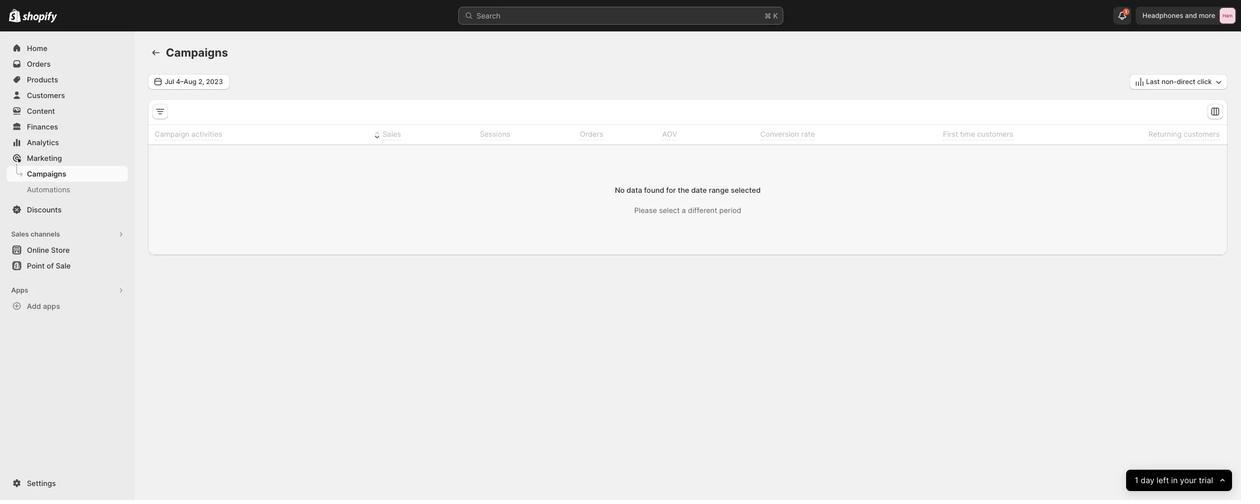 Task type: describe. For each thing, give the bounding box(es) containing it.
first
[[943, 129, 959, 138]]

returning customers button
[[1136, 126, 1222, 142]]

point
[[27, 261, 45, 270]]

a
[[682, 206, 686, 215]]

1 vertical spatial campaigns
[[27, 169, 66, 178]]

selected
[[731, 186, 761, 195]]

1 for 1
[[1126, 9, 1128, 15]]

channels
[[31, 230, 60, 238]]

sessions button
[[467, 126, 512, 142]]

returning customers
[[1149, 129, 1220, 138]]

sales channels
[[11, 230, 60, 238]]

1 button
[[1114, 7, 1132, 25]]

products
[[27, 75, 58, 84]]

settings link
[[7, 475, 128, 491]]

online store
[[27, 246, 70, 254]]

campaigns link
[[7, 166, 128, 182]]

marketing link
[[7, 150, 128, 166]]

⌘
[[765, 11, 772, 20]]

0 horizontal spatial shopify image
[[9, 9, 21, 22]]

discounts link
[[7, 202, 128, 217]]

home link
[[7, 40, 128, 56]]

the
[[678, 186, 690, 195]]

no data found for the date range selected
[[615, 186, 761, 195]]

1 day left in your trial button
[[1127, 470, 1233, 491]]

point of sale button
[[0, 258, 135, 274]]

customers
[[27, 91, 65, 100]]

sales channels button
[[7, 226, 128, 242]]

customers link
[[7, 87, 128, 103]]

content
[[27, 107, 55, 115]]

found
[[644, 186, 665, 195]]

apps
[[43, 302, 60, 311]]

discounts
[[27, 205, 62, 214]]

select
[[659, 206, 680, 215]]

last non-direct click button
[[1130, 74, 1228, 90]]

first time customers
[[943, 129, 1014, 138]]

jul 4–aug 2, 2023
[[165, 77, 223, 86]]

of
[[47, 261, 54, 270]]

orders for orders button
[[580, 129, 604, 138]]

campaign
[[155, 129, 189, 138]]

and
[[1186, 11, 1198, 20]]

date
[[692, 186, 707, 195]]

marketing
[[27, 154, 62, 163]]

0 vertical spatial campaigns
[[166, 46, 228, 59]]

trial
[[1199, 475, 1213, 485]]

first time customers button
[[931, 126, 1016, 142]]

analytics link
[[7, 135, 128, 150]]

returning
[[1149, 129, 1182, 138]]

jul 4–aug 2, 2023 button
[[148, 74, 230, 90]]

orders for orders link
[[27, 59, 51, 68]]

no
[[615, 186, 625, 195]]

campaign activities
[[155, 129, 222, 138]]

orders link
[[7, 56, 128, 72]]

data
[[627, 186, 642, 195]]

point of sale link
[[7, 258, 128, 274]]

automations
[[27, 185, 70, 194]]

range
[[709, 186, 729, 195]]

add
[[27, 302, 41, 311]]

orders button
[[567, 126, 605, 142]]

different
[[688, 206, 718, 215]]

4–aug
[[176, 77, 197, 86]]



Task type: vqa. For each thing, say whether or not it's contained in the screenshot.
Orders in button
yes



Task type: locate. For each thing, give the bounding box(es) containing it.
settings
[[27, 479, 56, 488]]

finances link
[[7, 119, 128, 135]]

k
[[774, 11, 778, 20]]

time
[[961, 129, 976, 138]]

home
[[27, 44, 47, 53]]

direct
[[1177, 77, 1196, 86]]

customers
[[978, 129, 1014, 138], [1184, 129, 1220, 138]]

⌘ k
[[765, 11, 778, 20]]

online store button
[[0, 242, 135, 258]]

search
[[477, 11, 501, 20]]

add apps
[[27, 302, 60, 311]]

sales for sales
[[383, 129, 401, 138]]

store
[[51, 246, 70, 254]]

1 for 1 day left in your trial
[[1135, 475, 1139, 485]]

left
[[1157, 475, 1169, 485]]

day
[[1141, 475, 1155, 485]]

0 vertical spatial 1
[[1126, 9, 1128, 15]]

orders inside button
[[580, 129, 604, 138]]

in
[[1172, 475, 1178, 485]]

rate
[[801, 129, 815, 138]]

last
[[1147, 77, 1160, 86]]

your
[[1180, 475, 1197, 485]]

1 vertical spatial 1
[[1135, 475, 1139, 485]]

last non-direct click
[[1147, 77, 1212, 86]]

sales inside sales channels button
[[11, 230, 29, 238]]

customers right time
[[978, 129, 1014, 138]]

0 horizontal spatial campaigns
[[27, 169, 66, 178]]

point of sale
[[27, 261, 71, 270]]

0 vertical spatial sales
[[383, 129, 401, 138]]

campaigns
[[166, 46, 228, 59], [27, 169, 66, 178]]

please select a different period
[[635, 206, 742, 215]]

0 horizontal spatial orders
[[27, 59, 51, 68]]

shopify image
[[9, 9, 21, 22], [23, 12, 57, 23]]

1 day left in your trial
[[1135, 475, 1213, 485]]

for
[[666, 186, 676, 195]]

campaigns up the automations
[[27, 169, 66, 178]]

2,
[[198, 77, 204, 86]]

activities
[[191, 129, 222, 138]]

products link
[[7, 72, 128, 87]]

1 left headphones on the right top of page
[[1126, 9, 1128, 15]]

headphones
[[1143, 11, 1184, 20]]

content link
[[7, 103, 128, 119]]

customers right "returning"
[[1184, 129, 1220, 138]]

1 horizontal spatial campaigns
[[166, 46, 228, 59]]

headphones and more
[[1143, 11, 1216, 20]]

apps
[[11, 286, 28, 294]]

automations link
[[7, 182, 128, 197]]

please
[[635, 206, 657, 215]]

period
[[720, 206, 742, 215]]

2 customers from the left
[[1184, 129, 1220, 138]]

analytics
[[27, 138, 59, 147]]

sales inside sales button
[[383, 129, 401, 138]]

orders
[[27, 59, 51, 68], [580, 129, 604, 138]]

1 horizontal spatial sales
[[383, 129, 401, 138]]

0 horizontal spatial customers
[[978, 129, 1014, 138]]

sale
[[56, 261, 71, 270]]

online store link
[[7, 242, 128, 258]]

add apps button
[[7, 298, 128, 314]]

jul
[[165, 77, 174, 86]]

1 vertical spatial orders
[[580, 129, 604, 138]]

0 vertical spatial orders
[[27, 59, 51, 68]]

apps button
[[7, 283, 128, 298]]

1
[[1126, 9, 1128, 15], [1135, 475, 1139, 485]]

1 horizontal spatial customers
[[1184, 129, 1220, 138]]

non-
[[1162, 77, 1177, 86]]

more
[[1199, 11, 1216, 20]]

conversion
[[761, 129, 799, 138]]

campaigns up jul 4–aug 2, 2023
[[166, 46, 228, 59]]

1 left the day
[[1135, 475, 1139, 485]]

0 horizontal spatial 1
[[1126, 9, 1128, 15]]

1 horizontal spatial 1
[[1135, 475, 1139, 485]]

headphones and more image
[[1220, 8, 1236, 24]]

sales for sales channels
[[11, 230, 29, 238]]

aov button
[[650, 126, 679, 142]]

sessions
[[480, 129, 511, 138]]

sales button
[[370, 126, 403, 142]]

0 horizontal spatial sales
[[11, 230, 29, 238]]

1 horizontal spatial orders
[[580, 129, 604, 138]]

1 vertical spatial sales
[[11, 230, 29, 238]]

finances
[[27, 122, 58, 131]]

1 horizontal spatial shopify image
[[23, 12, 57, 23]]

aov
[[663, 129, 677, 138]]

conversion rate
[[761, 129, 815, 138]]

click
[[1198, 77, 1212, 86]]

1 customers from the left
[[978, 129, 1014, 138]]

online
[[27, 246, 49, 254]]

2023
[[206, 77, 223, 86]]



